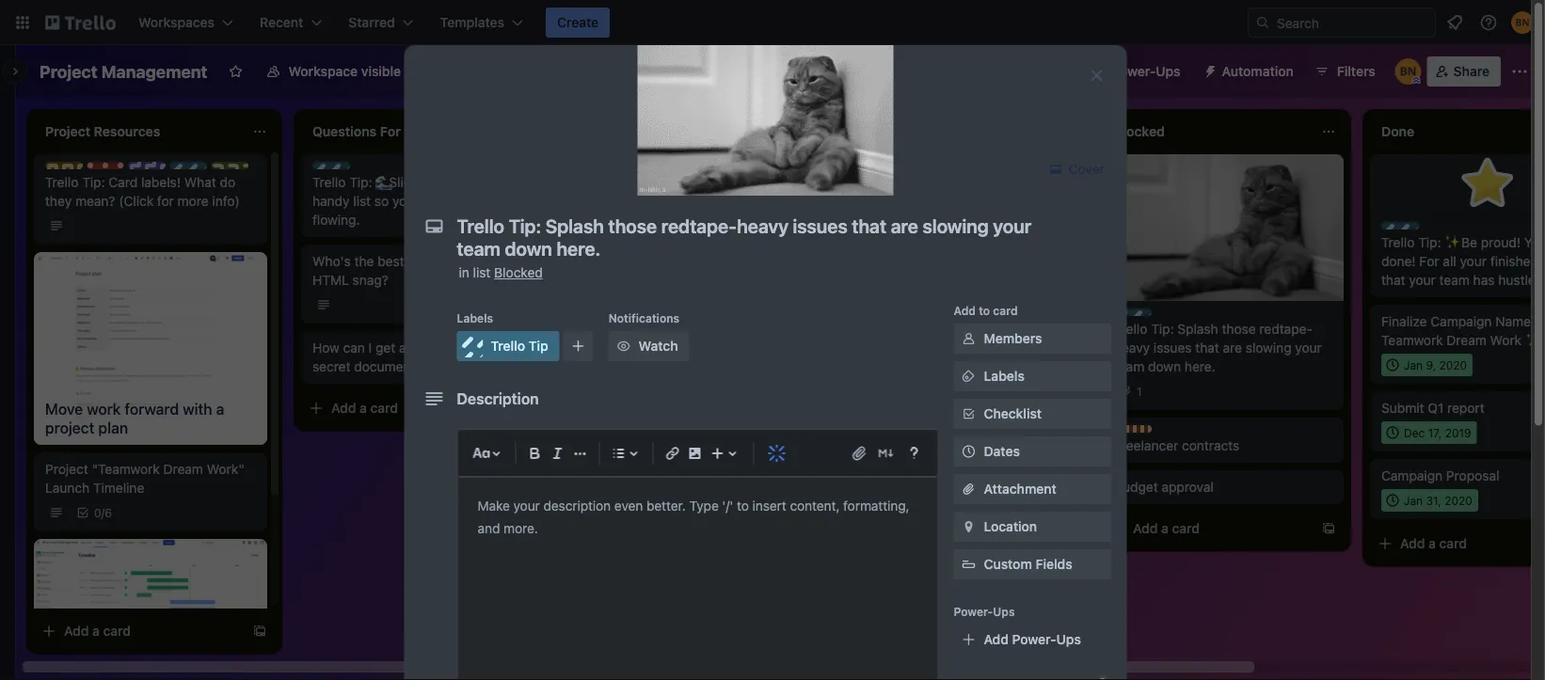 Task type: describe. For each thing, give the bounding box(es) containing it.
2020 for campaign
[[1439, 359, 1467, 372]]

so inside the trello tip trello tip: 🌊slide your q's into this handy list so your team keeps on flowing.
[[374, 193, 389, 209]]

freelancer contracts
[[1114, 438, 1240, 454]]

they
[[45, 193, 72, 209]]

"teamwork
[[92, 462, 160, 477]]

priority
[[105, 163, 145, 176]]

q's
[[453, 175, 473, 190]]

tip for trello tip
[[529, 338, 548, 354]]

trello tip
[[491, 338, 548, 354]]

location
[[984, 519, 1037, 535]]

here.
[[1185, 359, 1216, 375]]

0
[[94, 506, 101, 519]]

priority design team
[[105, 163, 217, 176]]

trello tip: ✨ be proud! you link
[[1381, 233, 1545, 290]]

1 vertical spatial labels
[[984, 368, 1025, 384]]

drafts
[[642, 325, 678, 341]]

team for keeps
[[423, 193, 453, 209]]

trello tip: 💬for those in-between tasks that are almost done but also awaiting one last step. link
[[847, 173, 1065, 230]]

handy
[[312, 193, 350, 209]]

what
[[689, 212, 719, 228]]

Dec 17, 2019 checkbox
[[1381, 422, 1477, 444]]

view markdown image
[[877, 444, 895, 463]]

how
[[312, 340, 340, 356]]

the for who's
[[354, 254, 374, 269]]

card for edit email drafts's create from template… icon
[[638, 461, 665, 476]]

(click
[[119, 193, 154, 209]]

add power-ups link
[[954, 625, 1112, 655]]

1 vertical spatial to
[[979, 304, 990, 317]]

custom fields button
[[954, 555, 1112, 574]]

project for project management
[[40, 61, 97, 81]]

on inside the trello tip trello tip: 🌊slide your q's into this handy list so your team keeps on flowing.
[[496, 193, 512, 209]]

who's the best person to fix my html snag? link
[[312, 252, 531, 290]]

working
[[619, 212, 667, 228]]

document?
[[354, 359, 422, 375]]

show menu image
[[1510, 62, 1529, 81]]

card for budget approval's create from template… icon
[[1172, 521, 1200, 536]]

team for down
[[1114, 359, 1145, 375]]

add to card
[[954, 304, 1018, 317]]

workspace
[[288, 64, 358, 79]]

labels!
[[141, 175, 181, 190]]

dec
[[1404, 426, 1425, 439]]

your for this
[[392, 193, 419, 209]]

primary element
[[0, 0, 1545, 45]]

attachment button
[[954, 474, 1112, 504]]

access
[[399, 340, 441, 356]]

team for can
[[715, 193, 746, 209]]

card for create from template… icon for how can i get access to the super secret document?
[[370, 400, 398, 416]]

campaign proposal link
[[1381, 467, 1545, 486]]

your for issues
[[1295, 340, 1322, 356]]

tasks for that
[[847, 193, 879, 209]]

color: sky, title: "trello tip" element for trello tip: ✨ be proud! you
[[1381, 222, 1451, 236]]

visible
[[361, 64, 401, 79]]

9,
[[1426, 359, 1436, 372]]

in
[[459, 265, 469, 280]]

tip: for trello tip: ✨ be proud! you
[[1418, 235, 1441, 250]]

text styles image
[[470, 442, 493, 465]]

in list blocked
[[459, 265, 543, 280]]

sm image for labels
[[959, 367, 978, 386]]

info)
[[212, 193, 240, 209]]

finalize
[[1381, 314, 1427, 329]]

where
[[686, 175, 723, 190]]

tip for trello tip trello tip: splash those redtape- heavy issues that are slowing your team down here.
[[1166, 310, 1184, 323]]

slowing
[[1246, 340, 1292, 356]]

can inside how can i get access to the super secret document?
[[343, 340, 365, 356]]

those for slowing
[[1222, 321, 1256, 337]]

live
[[615, 193, 636, 209]]

sm image inside "cover" link
[[1046, 160, 1065, 179]]

q1
[[1428, 400, 1444, 416]]

to inside how can i get access to the super secret document?
[[445, 340, 457, 356]]

color: red, title: "priority" element
[[87, 162, 145, 176]]

add a card for email
[[599, 461, 665, 476]]

add a card button for approval
[[1103, 514, 1314, 544]]

tip: inside trello tip trello tip: splash those redtape- heavy issues that are slowing your team down here.
[[1151, 321, 1174, 337]]

proud!
[[1481, 235, 1521, 250]]

step.
[[952, 212, 982, 228]]

redtape-
[[1260, 321, 1313, 337]]

on inside trello tip trello tip: this is where assigned tasks live so that your team can see who's working on what and when it's due.
[[671, 212, 686, 228]]

cover
[[1065, 161, 1104, 177]]

management
[[101, 61, 207, 81]]

2020 for proposal
[[1445, 494, 1473, 507]]

watch button
[[609, 331, 689, 361]]

Main content area, start typing to enter text. text field
[[478, 495, 918, 540]]

get
[[375, 340, 395, 356]]

finalize campaign name: teamwork dream work ✨ link
[[1381, 312, 1545, 350]]

submit q1 report link
[[1381, 399, 1545, 418]]

checklist link
[[954, 399, 1112, 429]]

your for tasks
[[685, 193, 712, 209]]

project "teamwork dream work" launch timeline link
[[45, 460, 256, 498]]

font
[[754, 419, 781, 435]]

flowing.
[[312, 212, 360, 228]]

labels link
[[954, 361, 1112, 391]]

members link
[[954, 324, 1112, 354]]

the for sketch
[[625, 419, 645, 435]]

team
[[188, 163, 217, 176]]

tip: for trello tip: 🌊slide your q's into this handy list so your team keeps on flowing.
[[349, 175, 372, 190]]

jan for campaign
[[1404, 494, 1423, 507]]

editor toolbar toolbar
[[466, 439, 929, 469]]

image image
[[684, 442, 706, 465]]

secret
[[312, 359, 351, 375]]

Board name text field
[[30, 56, 217, 87]]

submit
[[1381, 400, 1424, 416]]

i
[[369, 340, 372, 356]]

search image
[[1255, 15, 1270, 30]]

social media assets
[[847, 306, 967, 322]]

tip for trello tip trello tip: ✨ be proud! you
[[1434, 223, 1451, 236]]

create button
[[546, 8, 610, 38]]

power- inside button
[[1112, 64, 1156, 79]]

that inside trello tip trello tip: this is where assigned tasks live so that your team can see who's working on what and when it's due.
[[657, 193, 681, 209]]

0 vertical spatial labels
[[457, 311, 493, 325]]

blocked link
[[494, 265, 543, 280]]

project "teamwork dream work" launch timeline
[[45, 462, 244, 496]]

trello tip: 🌊slide your q's into this handy list so your team keeps on flowing. link
[[312, 173, 531, 230]]

see
[[775, 193, 796, 209]]

a for approval
[[1161, 521, 1169, 536]]

Search field
[[1270, 8, 1435, 37]]

sketch the "teamy dreamy" font
[[580, 419, 781, 435]]

so inside trello tip trello tip: this is where assigned tasks live so that your team can see who's working on what and when it's due.
[[639, 193, 654, 209]]

create from template… image for how can i get access to the super secret document?
[[519, 401, 535, 416]]

members
[[984, 331, 1042, 346]]

add a card button for can
[[301, 393, 512, 423]]

add a card button for email
[[568, 454, 779, 484]]

/
[[101, 506, 105, 519]]

💬for
[[910, 175, 943, 190]]

and
[[722, 212, 745, 228]]

0 horizontal spatial power-ups
[[954, 605, 1015, 618]]

name:
[[1496, 314, 1535, 329]]

ups inside "power-ups" button
[[1156, 64, 1181, 79]]

jan 9, 2020
[[1404, 359, 1467, 372]]

who's the best person to fix my html snag?
[[312, 254, 505, 288]]

ben nelson (bennelson96) image
[[1395, 58, 1422, 85]]

sketch the "teamy dreamy" font link
[[580, 418, 798, 437]]



Task type: locate. For each thing, give the bounding box(es) containing it.
card for create from template… image
[[103, 623, 131, 639]]

sm image up also
[[1046, 160, 1065, 179]]

sm image inside checklist link
[[959, 405, 978, 423]]

on down this
[[496, 193, 512, 209]]

1 vertical spatial create from template… image
[[787, 461, 802, 476]]

None text field
[[447, 209, 1069, 265]]

campaign proposal
[[1381, 468, 1500, 484]]

1 vertical spatial list
[[473, 265, 491, 280]]

0 notifications image
[[1444, 11, 1466, 34]]

1 horizontal spatial can
[[749, 193, 771, 209]]

team inside trello tip trello tip: splash those redtape- heavy issues that are slowing your team down here.
[[1114, 359, 1145, 375]]

0 horizontal spatial power-
[[954, 605, 993, 618]]

trello
[[188, 163, 219, 176], [331, 163, 362, 176], [599, 163, 629, 176], [866, 163, 896, 176], [45, 175, 79, 190], [312, 175, 346, 190], [580, 175, 613, 190], [847, 175, 880, 190], [1400, 223, 1431, 236], [1381, 235, 1415, 250], [1133, 310, 1163, 323], [1114, 321, 1148, 337], [491, 338, 525, 354]]

1 vertical spatial ✨
[[1525, 333, 1539, 348]]

tip inside trello tip trello tip: splash those redtape- heavy issues that are slowing your team down here.
[[1166, 310, 1184, 323]]

sm image
[[959, 329, 978, 348], [959, 405, 978, 423]]

on left the what
[[671, 212, 686, 228]]

0 vertical spatial to
[[453, 254, 466, 269]]

your down 🌊slide
[[392, 193, 419, 209]]

2020
[[1439, 359, 1467, 372], [1445, 494, 1473, 507]]

report
[[1447, 400, 1485, 416]]

edit
[[580, 325, 603, 341]]

2 horizontal spatial team
[[1114, 359, 1145, 375]]

✨ inside finalize campaign name: teamwork dream work ✨
[[1525, 333, 1539, 348]]

1 so from the left
[[374, 193, 389, 209]]

✨
[[1445, 235, 1458, 250], [1525, 333, 1539, 348]]

trello inside 'trello tip: card labels! what do they mean? (click for more info)'
[[45, 175, 79, 190]]

2 sm image from the top
[[959, 405, 978, 423]]

social media assets link
[[847, 305, 1065, 324]]

sm image inside the labels link
[[959, 367, 978, 386]]

it's
[[580, 231, 598, 247]]

can left i
[[343, 340, 365, 356]]

jan left 31,
[[1404, 494, 1423, 507]]

approval
[[1162, 479, 1214, 495]]

the up snag?
[[354, 254, 374, 269]]

2 horizontal spatial the
[[625, 419, 645, 435]]

that for tasks
[[883, 193, 907, 209]]

tip inside trello tip trello tip: 💬for those in-between tasks that are almost done but also awaiting one last step.
[[899, 163, 916, 176]]

those for almost
[[947, 175, 981, 190]]

are down 💬for
[[910, 193, 929, 209]]

campaign
[[1431, 314, 1492, 329], [1381, 468, 1443, 484]]

0 vertical spatial list
[[353, 193, 371, 209]]

your up the what
[[685, 193, 712, 209]]

create from template… image
[[519, 401, 535, 416], [787, 461, 802, 476], [1321, 521, 1336, 536]]

list right in
[[473, 265, 491, 280]]

are inside trello tip trello tip: splash those redtape- heavy issues that are slowing your team down here.
[[1223, 340, 1242, 356]]

2 vertical spatial to
[[445, 340, 457, 356]]

automation button
[[1196, 56, 1305, 87]]

the inside who's the best person to fix my html snag?
[[354, 254, 374, 269]]

timeline
[[93, 480, 144, 496]]

trello tip: card labels! what do they mean? (click for more info)
[[45, 175, 240, 209]]

tip: for trello tip: 💬for those in-between tasks that are almost done but also awaiting one last step.
[[884, 175, 907, 190]]

sm image inside "automation" button
[[1196, 56, 1222, 83]]

best
[[378, 254, 404, 269]]

design
[[147, 163, 185, 176]]

0 vertical spatial project
[[40, 61, 97, 81]]

teamwork
[[1381, 333, 1443, 348]]

the inside sketch the "teamy dreamy" font link
[[625, 419, 645, 435]]

a for can
[[360, 400, 367, 416]]

edit email drafts
[[580, 325, 678, 341]]

0 vertical spatial are
[[910, 193, 929, 209]]

1 horizontal spatial so
[[639, 193, 654, 209]]

jan left the 9,
[[1404, 359, 1423, 372]]

the up lists image
[[625, 419, 645, 435]]

ups left "automation" button
[[1156, 64, 1181, 79]]

0 horizontal spatial list
[[353, 193, 371, 209]]

project inside the board name 'text box'
[[40, 61, 97, 81]]

html
[[312, 272, 349, 288]]

1 sm image from the top
[[959, 329, 978, 348]]

your inside trello tip trello tip: splash those redtape- heavy issues that are slowing your team down here.
[[1295, 340, 1322, 356]]

cover link
[[1041, 154, 1116, 184]]

fix
[[469, 254, 484, 269]]

one
[[901, 212, 923, 228]]

can inside trello tip trello tip: this is where assigned tasks live so that your team can see who's working on what and when it's due.
[[749, 193, 771, 209]]

dec 17, 2019
[[1404, 426, 1472, 439]]

a for email
[[627, 461, 634, 476]]

2020 right 31,
[[1445, 494, 1473, 507]]

trello tip trello tip: 💬for those in-between tasks that are almost done but also awaiting one last step.
[[847, 163, 1060, 228]]

those up almost
[[947, 175, 981, 190]]

sm image for automation
[[1196, 56, 1222, 83]]

this
[[643, 175, 669, 190]]

a
[[360, 400, 367, 416], [627, 461, 634, 476], [1161, 521, 1169, 536], [1429, 536, 1436, 551], [92, 623, 100, 639]]

more formatting image
[[569, 442, 591, 465]]

color: sky, title: "trello tip" element for trello tip: this is where assigned tasks live so that your team can see who's working on what and when it's due.
[[580, 162, 649, 176]]

sm image down social media assets link
[[959, 367, 978, 386]]

that
[[657, 193, 681, 209], [883, 193, 907, 209], [1195, 340, 1219, 356]]

2 vertical spatial ups
[[1056, 632, 1081, 647]]

tip for trello tip halp
[[222, 163, 239, 176]]

are left slowing
[[1223, 340, 1242, 356]]

2 vertical spatial create from template… image
[[1321, 521, 1336, 536]]

trello tip halp
[[188, 163, 255, 176]]

1 horizontal spatial are
[[1223, 340, 1242, 356]]

color: sky, title: "trello tip" element for trello tip: 💬for those in-between tasks that are almost done but also awaiting one last step.
[[847, 162, 916, 176]]

color: yellow, title: "copy request" element
[[45, 162, 83, 169]]

tip: inside trello tip trello tip: ✨ be proud! you
[[1418, 235, 1441, 250]]

who's
[[580, 212, 616, 228]]

1 vertical spatial campaign
[[1381, 468, 1443, 484]]

project left management
[[40, 61, 97, 81]]

are for almost
[[910, 193, 929, 209]]

0 horizontal spatial team
[[423, 193, 453, 209]]

open help dialog image
[[903, 442, 926, 465]]

create from template… image
[[252, 624, 267, 639]]

1 horizontal spatial tasks
[[847, 193, 879, 209]]

sm image for members
[[959, 329, 978, 348]]

are inside trello tip trello tip: 💬for those in-between tasks that are almost done but also awaiting one last step.
[[910, 193, 929, 209]]

that inside trello tip trello tip: splash those redtape- heavy issues that are slowing your team down here.
[[1195, 340, 1219, 356]]

tip: up mean?
[[82, 175, 105, 190]]

✨ inside trello tip trello tip: ✨ be proud! you
[[1445, 235, 1458, 250]]

1 vertical spatial can
[[343, 340, 365, 356]]

tip: for trello tip: this is where assigned tasks live so that your team can see who's working on what and when it's due.
[[617, 175, 639, 190]]

color: orange, title: "one more step" element
[[1114, 425, 1152, 433]]

color: sky, title: "trello tip" element
[[169, 162, 239, 176], [312, 162, 382, 176], [580, 162, 649, 176], [847, 162, 916, 176], [1381, 222, 1451, 236], [1114, 309, 1184, 323], [457, 331, 560, 361]]

sm image left location
[[959, 518, 978, 536]]

project inside project "teamwork dream work" launch timeline
[[45, 462, 88, 477]]

"teamy
[[648, 419, 694, 435]]

6
[[105, 506, 112, 519]]

tasks up awaiting on the right top
[[847, 193, 879, 209]]

0 vertical spatial sm image
[[959, 329, 978, 348]]

sm image down social media assets link
[[959, 329, 978, 348]]

0 horizontal spatial labels
[[457, 311, 493, 325]]

0 horizontal spatial the
[[354, 254, 374, 269]]

your left q's at the left top of the page
[[422, 175, 449, 190]]

list right handy
[[353, 193, 371, 209]]

0 vertical spatial campaign
[[1431, 314, 1492, 329]]

2020 inside option
[[1445, 494, 1473, 507]]

star or unstar board image
[[228, 64, 243, 79]]

0 vertical spatial power-ups
[[1112, 64, 1181, 79]]

1 horizontal spatial that
[[883, 193, 907, 209]]

you
[[1524, 235, 1545, 250]]

0 vertical spatial ✨
[[1445, 235, 1458, 250]]

bold ⌘b image
[[524, 442, 546, 465]]

create from template… image for edit email drafts
[[787, 461, 802, 476]]

share button
[[1427, 56, 1501, 87]]

tip inside trello tip trello tip: ✨ be proud! you
[[1434, 223, 1451, 236]]

1 horizontal spatial ups
[[1056, 632, 1081, 647]]

0 horizontal spatial can
[[343, 340, 365, 356]]

color: sky, title: "trello tip" element for trello tip: splash those redtape- heavy issues that are slowing your team down here.
[[1114, 309, 1184, 323]]

2 horizontal spatial create from template… image
[[1321, 521, 1336, 536]]

assigned
[[726, 175, 781, 190]]

ups inside 'add power-ups' link
[[1056, 632, 1081, 647]]

project for project "teamwork dream work" launch timeline
[[45, 462, 88, 477]]

tip: inside 'trello tip: card labels! what do they mean? (click for more info)'
[[82, 175, 105, 190]]

Jan 31, 2020 checkbox
[[1381, 489, 1478, 512]]

1 vertical spatial ups
[[993, 605, 1015, 618]]

tip: up issues
[[1151, 321, 1174, 337]]

jan inside checkbox
[[1404, 359, 1423, 372]]

that up one
[[883, 193, 907, 209]]

halp
[[230, 163, 255, 176]]

edit email drafts link
[[580, 324, 798, 343]]

0 vertical spatial the
[[354, 254, 374, 269]]

color: lime, title: "halp" element
[[211, 162, 255, 176]]

that for issues
[[1195, 340, 1219, 356]]

0 horizontal spatial ✨
[[1445, 235, 1458, 250]]

add a card button
[[301, 393, 512, 423], [568, 454, 779, 484], [1103, 514, 1314, 544], [1370, 529, 1545, 559], [34, 616, 245, 647]]

heavy
[[1114, 340, 1150, 356]]

2 horizontal spatial that
[[1195, 340, 1219, 356]]

filters button
[[1309, 56, 1381, 87]]

tasks
[[580, 193, 612, 209], [847, 193, 879, 209]]

are for slowing
[[1223, 340, 1242, 356]]

tip: up the live
[[617, 175, 639, 190]]

contracts
[[1182, 438, 1240, 454]]

budget approval
[[1114, 479, 1214, 495]]

dream left work"
[[163, 462, 203, 477]]

1 jan from the top
[[1404, 359, 1423, 372]]

power-ups
[[1112, 64, 1181, 79], [954, 605, 1015, 618]]

description
[[457, 390, 539, 408]]

filters
[[1337, 64, 1376, 79]]

tasks inside trello tip trello tip: 💬for those in-between tasks that are almost done but also awaiting one last step.
[[847, 193, 879, 209]]

trello tip: card labels! what do they mean? (click for more info) link
[[45, 173, 256, 211]]

1 horizontal spatial team
[[715, 193, 746, 209]]

jan for finalize
[[1404, 359, 1423, 372]]

0 horizontal spatial dream
[[163, 462, 203, 477]]

2 tasks from the left
[[847, 193, 879, 209]]

labels up 'checklist'
[[984, 368, 1025, 384]]

person
[[408, 254, 450, 269]]

1 horizontal spatial power-
[[1012, 632, 1056, 647]]

1 vertical spatial project
[[45, 462, 88, 477]]

0 horizontal spatial tasks
[[580, 193, 612, 209]]

also
[[1035, 193, 1060, 209]]

1 vertical spatial 2020
[[1445, 494, 1473, 507]]

that inside trello tip trello tip: 💬for those in-between tasks that are almost done but also awaiting one last step.
[[883, 193, 907, 209]]

31,
[[1426, 494, 1442, 507]]

dream inside finalize campaign name: teamwork dream work ✨
[[1447, 333, 1487, 348]]

project up "launch"
[[45, 462, 88, 477]]

your
[[422, 175, 449, 190], [392, 193, 419, 209], [685, 193, 712, 209], [1295, 340, 1322, 356]]

1 vertical spatial power-
[[954, 605, 993, 618]]

campaign up 'jan 31, 2020' option
[[1381, 468, 1443, 484]]

those up slowing
[[1222, 321, 1256, 337]]

fields
[[1036, 557, 1072, 572]]

campaign inside finalize campaign name: teamwork dream work ✨
[[1431, 314, 1492, 329]]

labels
[[457, 311, 493, 325], [984, 368, 1025, 384]]

jan inside option
[[1404, 494, 1423, 507]]

team down q's at the left top of the page
[[423, 193, 453, 209]]

sm image
[[1196, 56, 1222, 83], [1046, 160, 1065, 179], [614, 337, 633, 356], [959, 367, 978, 386], [959, 518, 978, 536]]

tip inside the trello tip trello tip: 🌊slide your q's into this handy list so your team keeps on flowing.
[[365, 163, 382, 176]]

dream left work
[[1447, 333, 1487, 348]]

1 horizontal spatial dream
[[1447, 333, 1487, 348]]

labels up super
[[457, 311, 493, 325]]

Jan 9, 2020 checkbox
[[1381, 354, 1473, 376]]

sm image for checklist
[[959, 405, 978, 423]]

is
[[672, 175, 682, 190]]

to inside who's the best person to fix my html snag?
[[453, 254, 466, 269]]

🌊slide
[[376, 175, 419, 190]]

how can i get access to the super secret document? link
[[312, 339, 531, 376]]

0 vertical spatial power-
[[1112, 64, 1156, 79]]

italic ⌘i image
[[546, 442, 569, 465]]

0 horizontal spatial that
[[657, 193, 681, 209]]

your inside trello tip trello tip: this is where assigned tasks live so that your team can see who's working on what and when it's due.
[[685, 193, 712, 209]]

power-
[[1112, 64, 1156, 79], [954, 605, 993, 618], [1012, 632, 1056, 647]]

work
[[1490, 333, 1522, 348]]

color: sky, title: "trello tip" element for trello tip: 🌊slide your q's into this handy list so your team keeps on flowing.
[[312, 162, 382, 176]]

your down redtape-
[[1295, 340, 1322, 356]]

add power-ups
[[984, 632, 1081, 647]]

my
[[487, 254, 505, 269]]

color: purple, title: "design team" element
[[128, 162, 217, 176]]

2 jan from the top
[[1404, 494, 1423, 507]]

1 horizontal spatial create from template… image
[[787, 461, 802, 476]]

tip inside trello tip trello tip: this is where assigned tasks live so that your team can see who's working on what and when it's due.
[[632, 163, 649, 176]]

tasks inside trello tip trello tip: this is where assigned tasks live so that your team can see who's working on what and when it's due.
[[580, 193, 612, 209]]

add a card for can
[[331, 400, 398, 416]]

1 horizontal spatial those
[[1222, 321, 1256, 337]]

tip: inside trello tip trello tip: 💬for those in-between tasks that are almost done but also awaiting one last step.
[[884, 175, 907, 190]]

lists image
[[607, 442, 630, 465]]

sm image left "watch"
[[614, 337, 633, 356]]

project management
[[40, 61, 207, 81]]

project
[[40, 61, 97, 81], [45, 462, 88, 477]]

1 horizontal spatial power-ups
[[1112, 64, 1181, 79]]

atlassian intelligence logo image
[[768, 445, 785, 462]]

notifications
[[609, 311, 680, 325]]

splash
[[1178, 321, 1218, 337]]

0 vertical spatial on
[[496, 193, 512, 209]]

to left fix
[[453, 254, 466, 269]]

2020 right the 9,
[[1439, 359, 1467, 372]]

tip: left 💬for
[[884, 175, 907, 190]]

2 vertical spatial the
[[625, 419, 645, 435]]

1 horizontal spatial on
[[671, 212, 686, 228]]

2 vertical spatial power-
[[1012, 632, 1056, 647]]

create from template… image for budget approval
[[1321, 521, 1336, 536]]

dream inside project "teamwork dream work" launch timeline
[[163, 462, 203, 477]]

2 horizontal spatial power-
[[1112, 64, 1156, 79]]

the left super
[[461, 340, 480, 356]]

can
[[749, 193, 771, 209], [343, 340, 365, 356]]

0 vertical spatial 2020
[[1439, 359, 1467, 372]]

tip for trello tip trello tip: this is where assigned tasks live so that your team can see who's working on what and when it's due.
[[632, 163, 649, 176]]

1 vertical spatial the
[[461, 340, 480, 356]]

0 horizontal spatial are
[[910, 193, 929, 209]]

those inside trello tip trello tip: 💬for those in-between tasks that are almost done but also awaiting one last step.
[[947, 175, 981, 190]]

0 horizontal spatial create from template… image
[[519, 401, 535, 416]]

tasks up who's
[[580, 193, 612, 209]]

✨ left the be at right top
[[1445, 235, 1458, 250]]

1 vertical spatial dream
[[163, 462, 203, 477]]

so up "working"
[[639, 193, 654, 209]]

do
[[220, 175, 235, 190]]

1 vertical spatial sm image
[[959, 405, 978, 423]]

0 horizontal spatial on
[[496, 193, 512, 209]]

tip: inside the trello tip trello tip: 🌊slide your q's into this handy list so your team keeps on flowing.
[[349, 175, 372, 190]]

those inside trello tip trello tip: splash those redtape- heavy issues that are slowing your team down here.
[[1222, 321, 1256, 337]]

the inside how can i get access to the super secret document?
[[461, 340, 480, 356]]

1 horizontal spatial the
[[461, 340, 480, 356]]

sm image inside members link
[[959, 329, 978, 348]]

sm image inside 'watch' button
[[614, 337, 633, 356]]

sm image for watch
[[614, 337, 633, 356]]

power-ups button
[[1074, 56, 1192, 87]]

list inside the trello tip trello tip: 🌊slide your q's into this handy list so your team keeps on flowing.
[[353, 193, 371, 209]]

sm image for location
[[959, 518, 978, 536]]

0 vertical spatial jan
[[1404, 359, 1423, 372]]

1 horizontal spatial labels
[[984, 368, 1025, 384]]

tip: up handy
[[349, 175, 372, 190]]

team inside trello tip trello tip: this is where assigned tasks live so that your team can see who's working on what and when it's due.
[[715, 193, 746, 209]]

1 tasks from the left
[[580, 193, 612, 209]]

tip for trello tip trello tip: 💬for those in-between tasks that are almost done but also awaiting one last step.
[[899, 163, 916, 176]]

sm image right "power-ups" button
[[1196, 56, 1222, 83]]

team down heavy
[[1114, 359, 1145, 375]]

to right assets
[[979, 304, 990, 317]]

more
[[178, 193, 209, 209]]

attach and insert link image
[[850, 444, 869, 463]]

create
[[557, 15, 599, 30]]

1 vertical spatial are
[[1223, 340, 1242, 356]]

awaiting
[[847, 212, 897, 228]]

add a card for approval
[[1133, 521, 1200, 536]]

card
[[108, 175, 138, 190]]

0 horizontal spatial ups
[[993, 605, 1015, 618]]

email
[[607, 325, 639, 341]]

tip for trello tip trello tip: 🌊slide your q's into this handy list so your team keeps on flowing.
[[365, 163, 382, 176]]

for
[[157, 193, 174, 209]]

that up here.
[[1195, 340, 1219, 356]]

list
[[353, 193, 371, 209], [473, 265, 491, 280]]

link image
[[661, 442, 684, 465]]

can up when
[[749, 193, 771, 209]]

17,
[[1428, 426, 1442, 439]]

2020 inside checkbox
[[1439, 359, 1467, 372]]

0 horizontal spatial those
[[947, 175, 981, 190]]

team up and
[[715, 193, 746, 209]]

super
[[484, 340, 518, 356]]

ups down the fields
[[1056, 632, 1081, 647]]

power-ups inside "power-ups" button
[[1112, 64, 1181, 79]]

2 horizontal spatial ups
[[1156, 64, 1181, 79]]

ben nelson (bennelson96) image
[[1511, 11, 1534, 34]]

trello tip trello tip: this is where assigned tasks live so that your team can see who's working on what and when it's due.
[[580, 163, 796, 247]]

2019
[[1445, 426, 1472, 439]]

that down "is"
[[657, 193, 681, 209]]

✨ down name:
[[1525, 333, 1539, 348]]

last
[[927, 212, 948, 228]]

1 vertical spatial those
[[1222, 321, 1256, 337]]

1 vertical spatial on
[[671, 212, 686, 228]]

1 vertical spatial power-ups
[[954, 605, 1015, 618]]

team inside the trello tip trello tip: 🌊slide your q's into this handy list so your team keeps on flowing.
[[423, 193, 453, 209]]

tip: left the be at right top
[[1418, 235, 1441, 250]]

0 horizontal spatial so
[[374, 193, 389, 209]]

campaign up work
[[1431, 314, 1492, 329]]

0 vertical spatial create from template… image
[[519, 401, 535, 416]]

1 horizontal spatial list
[[473, 265, 491, 280]]

1 horizontal spatial ✨
[[1525, 333, 1539, 348]]

tip: inside trello tip trello tip: this is where assigned tasks live so that your team can see who's working on what and when it's due.
[[617, 175, 639, 190]]

tasks for live
[[580, 193, 612, 209]]

to right access
[[445, 340, 457, 356]]

2 so from the left
[[639, 193, 654, 209]]

0 vertical spatial those
[[947, 175, 981, 190]]

0 vertical spatial can
[[749, 193, 771, 209]]

sm image left 'checklist'
[[959, 405, 978, 423]]

sm image inside location link
[[959, 518, 978, 536]]

0 vertical spatial ups
[[1156, 64, 1181, 79]]

ups up add power-ups
[[993, 605, 1015, 618]]

1 vertical spatial jan
[[1404, 494, 1423, 507]]

0 vertical spatial dream
[[1447, 333, 1487, 348]]

so down 🌊slide
[[374, 193, 389, 209]]

open information menu image
[[1479, 13, 1498, 32]]

launch
[[45, 480, 90, 496]]



Task type: vqa. For each thing, say whether or not it's contained in the screenshot.
Power-Ups within the button
yes



